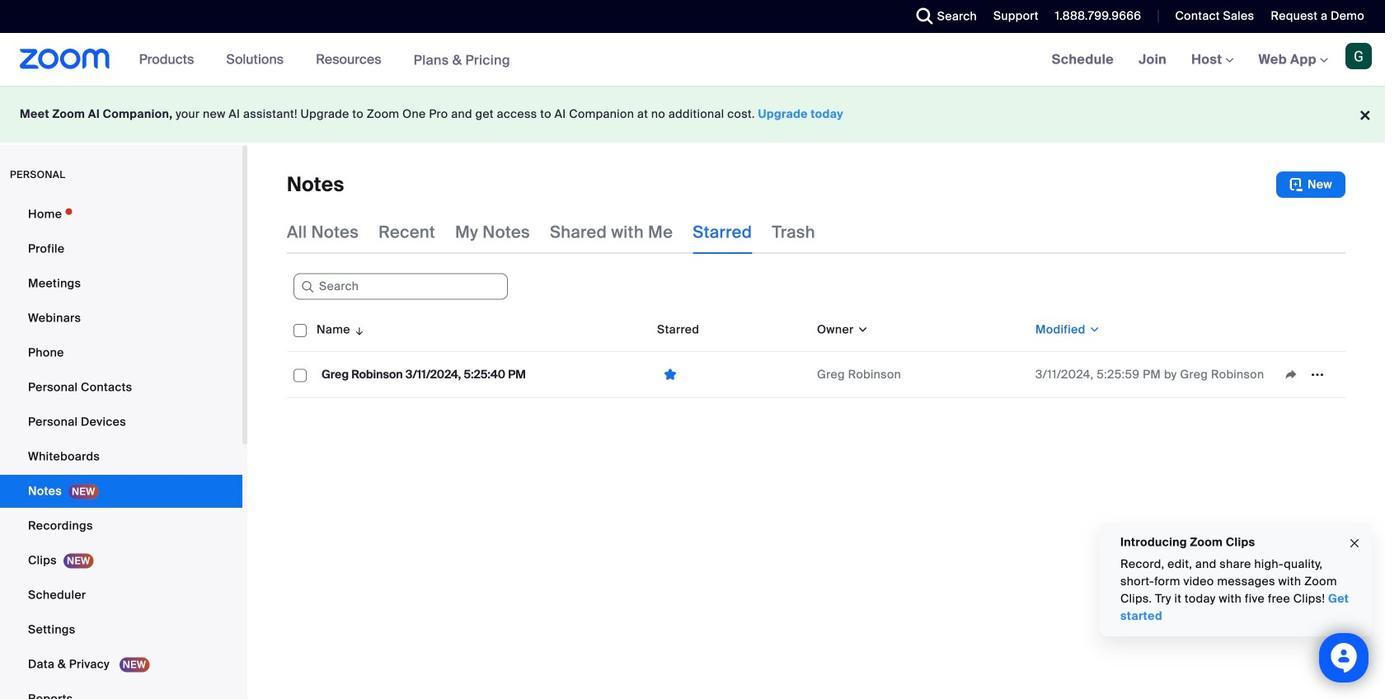 Task type: describe. For each thing, give the bounding box(es) containing it.
down image
[[854, 322, 869, 338]]

arrow down image
[[350, 320, 366, 340]]

close image
[[1349, 534, 1362, 553]]

tabs of all notes page tab list
[[287, 211, 816, 254]]



Task type: vqa. For each thing, say whether or not it's contained in the screenshot.
menu bar
no



Task type: locate. For each thing, give the bounding box(es) containing it.
footer
[[0, 86, 1386, 143]]

profile picture image
[[1346, 43, 1373, 69]]

greg robinson 3/11/2024, 5:25:40 pm starred image
[[657, 367, 684, 383]]

Search text field
[[294, 274, 508, 300]]

application
[[287, 309, 1346, 398]]

meetings navigation
[[1040, 33, 1386, 87]]

zoom logo image
[[20, 49, 110, 69]]

personal menu menu
[[0, 198, 243, 700]]

banner
[[0, 33, 1386, 87]]

product information navigation
[[127, 33, 523, 87]]



